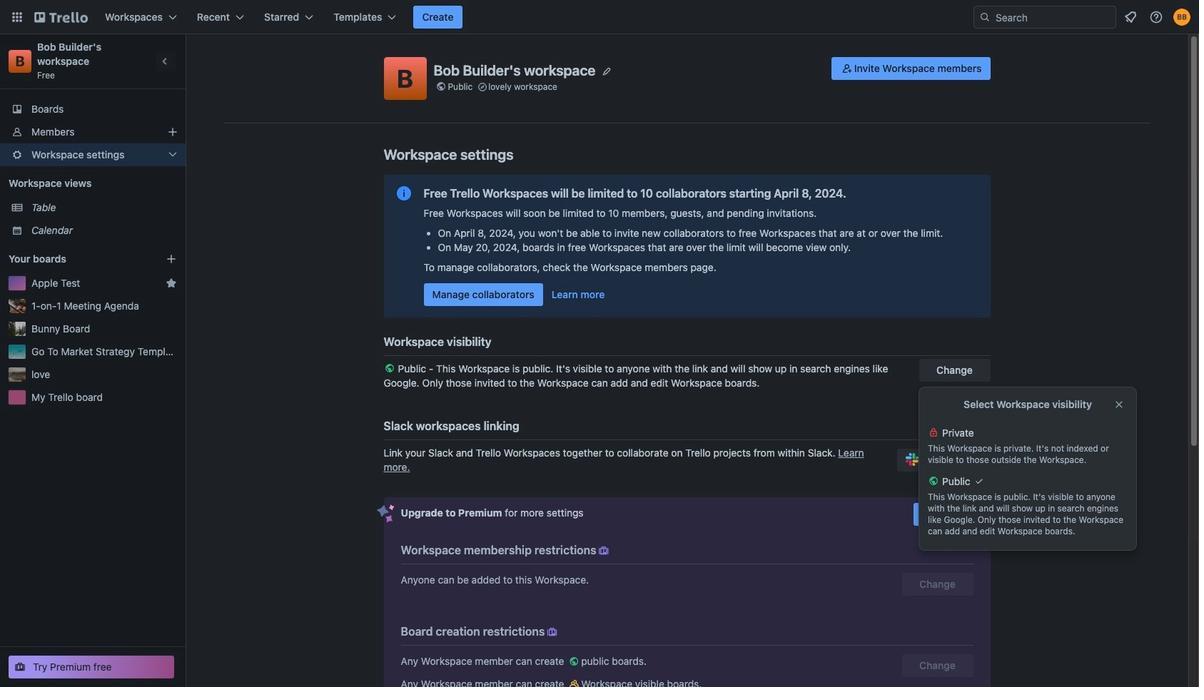 Task type: locate. For each thing, give the bounding box(es) containing it.
0 notifications image
[[1122, 9, 1139, 26]]

back to home image
[[34, 6, 88, 29]]

sm image
[[840, 61, 854, 76], [545, 625, 559, 640]]

1 horizontal spatial sm image
[[840, 61, 854, 76]]

bob builder (bobbuilder40) image
[[1173, 9, 1191, 26]]

0 vertical spatial sm image
[[840, 61, 854, 76]]

1 vertical spatial sm image
[[545, 625, 559, 640]]

add board image
[[166, 253, 177, 265]]

sparkle image
[[376, 505, 394, 523]]

search image
[[979, 11, 991, 23]]

0 horizontal spatial sm image
[[545, 625, 559, 640]]

close popover image
[[1113, 399, 1125, 410]]

starred icon image
[[166, 278, 177, 289]]

2 vertical spatial sm image
[[567, 677, 581, 687]]

sm image
[[596, 544, 611, 558], [567, 654, 581, 669], [567, 677, 581, 687]]



Task type: describe. For each thing, give the bounding box(es) containing it.
0 vertical spatial sm image
[[596, 544, 611, 558]]

primary element
[[0, 0, 1199, 34]]

switch to… image
[[10, 10, 24, 24]]

your boards with 6 items element
[[9, 251, 144, 268]]

workspace navigation collapse icon image
[[156, 51, 176, 71]]

Search field
[[991, 6, 1116, 28]]

1 vertical spatial sm image
[[567, 654, 581, 669]]

open information menu image
[[1149, 10, 1163, 24]]



Task type: vqa. For each thing, say whether or not it's contained in the screenshot.
Boards
no



